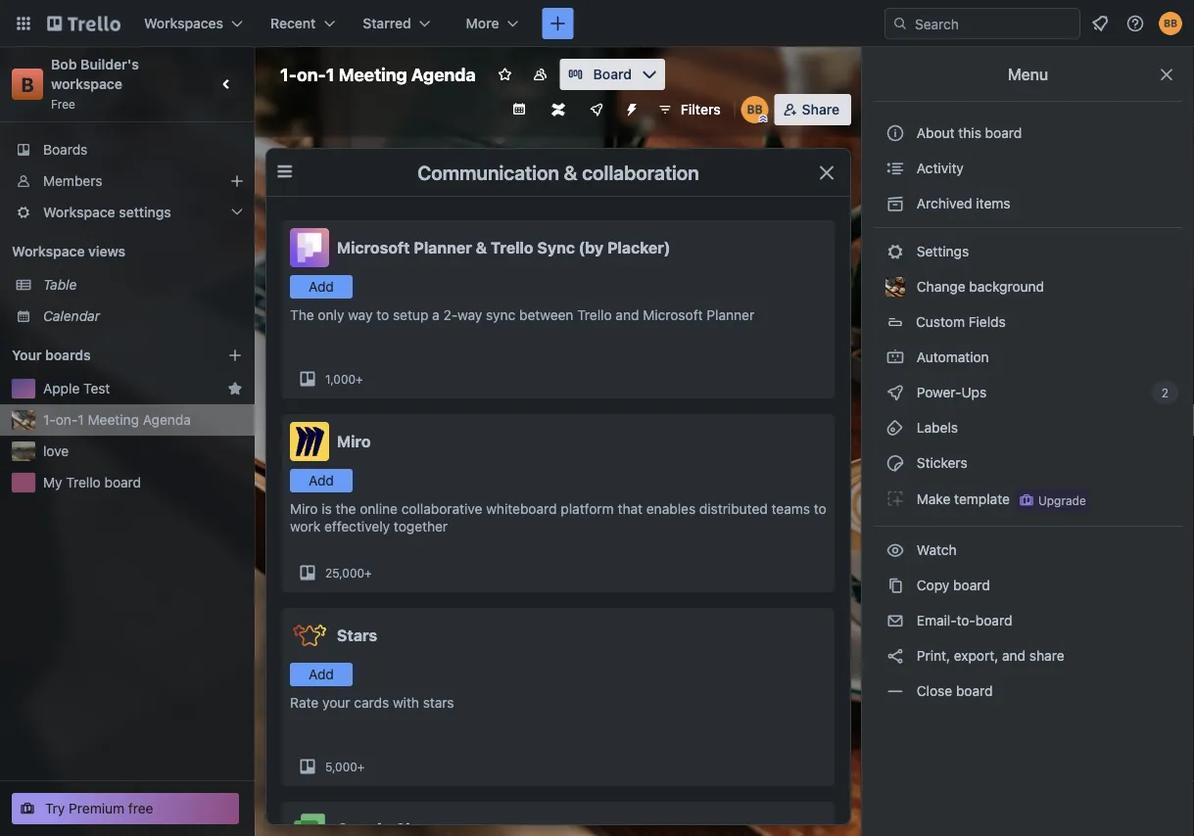 Task type: vqa. For each thing, say whether or not it's contained in the screenshot.
right Microsoft
yes



Task type: locate. For each thing, give the bounding box(es) containing it.
add button
[[290, 275, 353, 299], [290, 469, 353, 493], [290, 663, 353, 687]]

0 horizontal spatial planner
[[414, 239, 472, 257]]

sm image for stickers
[[885, 454, 905, 473]]

2 vertical spatial trello
[[66, 475, 101, 491]]

sm image inside email-to-board link
[[885, 611, 905, 631]]

distributed
[[699, 501, 768, 517]]

recent button
[[259, 8, 347, 39]]

0 vertical spatial 1-
[[280, 64, 297, 85]]

labels
[[913, 420, 958, 436]]

1 vertical spatial on-
[[56, 412, 78, 428]]

1 sm image from the top
[[885, 348, 905, 367]]

2 vertical spatial add button
[[290, 663, 353, 687]]

bob builder's workspace link
[[51, 56, 142, 92]]

workspace visible image
[[533, 67, 548, 82]]

2 vertical spatial +
[[357, 760, 365, 774]]

starred icon image
[[227, 381, 243, 397]]

sm image
[[885, 348, 905, 367], [885, 383, 905, 403], [885, 418, 905, 438], [885, 489, 905, 508], [885, 541, 905, 560]]

sm image left archived
[[885, 194, 905, 214]]

watch link
[[874, 535, 1182, 566]]

to right teams
[[814, 501, 827, 517]]

1 vertical spatial add
[[309, 473, 334, 489]]

agenda up love 'link'
[[143, 412, 191, 428]]

sm image left activity
[[885, 159, 905, 178]]

microsoft
[[337, 239, 410, 257], [643, 307, 703, 323]]

make template
[[913, 491, 1010, 507]]

2 sm image from the top
[[885, 383, 905, 403]]

1 inside board name text box
[[326, 64, 334, 85]]

watch
[[913, 542, 960, 558]]

4 sm image from the top
[[885, 454, 905, 473]]

1 horizontal spatial microsoft
[[643, 307, 703, 323]]

0 horizontal spatial meeting
[[88, 412, 139, 428]]

board right this
[[985, 125, 1022, 141]]

miro inside "miro is the online collaborative whiteboard platform that enables distributed teams to work effectively together"
[[290, 501, 318, 517]]

2 horizontal spatial trello
[[577, 307, 612, 323]]

1 vertical spatial miro
[[290, 501, 318, 517]]

sm image left "power-"
[[885, 383, 905, 403]]

close board link
[[874, 676, 1182, 707]]

& up sync
[[476, 239, 487, 257]]

sm image left stickers
[[885, 454, 905, 473]]

workspace
[[51, 76, 122, 92]]

3 add button from the top
[[290, 663, 353, 687]]

+ for miro
[[364, 566, 372, 580]]

and down placker)
[[616, 307, 639, 323]]

8 sm image from the top
[[885, 682, 905, 701]]

power-ups
[[913, 384, 990, 401]]

my trello board
[[43, 475, 141, 491]]

0 vertical spatial &
[[564, 161, 577, 184]]

background
[[969, 279, 1044, 295]]

bob
[[51, 56, 77, 72]]

microsoft up setup
[[337, 239, 410, 257]]

0 horizontal spatial 1-on-1 meeting agenda
[[43, 412, 191, 428]]

1 sm image from the top
[[885, 159, 905, 178]]

sm image left make
[[885, 489, 905, 508]]

miro is the online collaborative whiteboard platform that enables distributed teams to work effectively together
[[290, 501, 827, 535]]

1 vertical spatial and
[[1002, 648, 1026, 664]]

1 vertical spatial agenda
[[143, 412, 191, 428]]

boards link
[[0, 134, 255, 166]]

and
[[616, 307, 639, 323], [1002, 648, 1026, 664]]

add up is
[[309, 473, 334, 489]]

archived items link
[[874, 188, 1182, 219]]

miro
[[337, 432, 371, 451], [290, 501, 318, 517]]

1-
[[280, 64, 297, 85], [43, 412, 56, 428]]

board up to-
[[953, 577, 990, 594]]

share
[[802, 101, 839, 118]]

your
[[12, 347, 42, 363]]

teams
[[771, 501, 810, 517]]

on- down the recent popup button
[[297, 64, 326, 85]]

1 horizontal spatial 1
[[326, 64, 334, 85]]

workspace down 'members' at the top left of the page
[[43, 204, 115, 220]]

together
[[394, 519, 448, 535]]

sm image for power-ups
[[885, 383, 905, 403]]

+ for stars
[[357, 760, 365, 774]]

1 horizontal spatial on-
[[297, 64, 326, 85]]

1-on-1 meeting agenda inside board name text box
[[280, 64, 476, 85]]

sm image left automation
[[885, 348, 905, 367]]

change
[[917, 279, 965, 295]]

sm image inside print, export, and share link
[[885, 646, 905, 666]]

back to home image
[[47, 8, 120, 39]]

archived items
[[913, 195, 1010, 212]]

0 vertical spatial on-
[[297, 64, 326, 85]]

1- up love
[[43, 412, 56, 428]]

sm image inside stickers link
[[885, 454, 905, 473]]

0 vertical spatial meeting
[[339, 64, 407, 85]]

automation
[[913, 349, 989, 365]]

0 vertical spatial workspace
[[43, 204, 115, 220]]

love link
[[43, 442, 243, 461]]

sm image left email-
[[885, 611, 905, 631]]

1-on-1 meeting agenda down starred
[[280, 64, 476, 85]]

1 horizontal spatial &
[[564, 161, 577, 184]]

add up your
[[309, 667, 334, 683]]

2 add button from the top
[[290, 469, 353, 493]]

1,000
[[325, 372, 356, 386]]

1 horizontal spatial meeting
[[339, 64, 407, 85]]

a
[[432, 307, 440, 323]]

sm image left print,
[[885, 646, 905, 666]]

and left share
[[1002, 648, 1026, 664]]

2 way from the left
[[458, 307, 482, 323]]

1 vertical spatial +
[[364, 566, 372, 580]]

5 sm image from the top
[[885, 576, 905, 596]]

sm image inside the automation link
[[885, 348, 905, 367]]

is
[[322, 501, 332, 517]]

0 horizontal spatial 1-
[[43, 412, 56, 428]]

board for this
[[985, 125, 1022, 141]]

close
[[917, 683, 952, 699]]

1 vertical spatial add button
[[290, 469, 353, 493]]

add button up your
[[290, 663, 353, 687]]

0 horizontal spatial microsoft
[[337, 239, 410, 257]]

+ for microsoft planner & trello sync (by placker)
[[356, 372, 363, 386]]

sm image left settings
[[885, 242, 905, 262]]

0 vertical spatial 1-on-1 meeting agenda
[[280, 64, 476, 85]]

1 horizontal spatial miro
[[337, 432, 371, 451]]

board up print, export, and share
[[975, 613, 1012, 629]]

sm image inside "watch" 'link'
[[885, 541, 905, 560]]

microsoft down placker)
[[643, 307, 703, 323]]

stickers link
[[874, 448, 1182, 479]]

sm image for automation
[[885, 348, 905, 367]]

2 vertical spatial add
[[309, 667, 334, 683]]

template
[[954, 491, 1010, 507]]

2 sm image from the top
[[885, 194, 905, 214]]

trello left sync
[[491, 239, 533, 257]]

0 horizontal spatial to
[[376, 307, 389, 323]]

sm image for make template
[[885, 489, 905, 508]]

my
[[43, 475, 62, 491]]

your
[[322, 695, 350, 711]]

to left setup
[[376, 307, 389, 323]]

bob builder (bobbuilder40) image
[[1159, 12, 1182, 35]]

1 vertical spatial to
[[814, 501, 827, 517]]

sm image inside close board link
[[885, 682, 905, 701]]

sm image for email-to-board
[[885, 611, 905, 631]]

0 vertical spatial agenda
[[411, 64, 476, 85]]

sm image for labels
[[885, 418, 905, 438]]

0 horizontal spatial miro
[[290, 501, 318, 517]]

3 sm image from the top
[[885, 418, 905, 438]]

1 vertical spatial trello
[[577, 307, 612, 323]]

about this board
[[917, 125, 1022, 141]]

board for to-
[[975, 613, 1012, 629]]

change background link
[[874, 271, 1182, 303]]

0 vertical spatial miro
[[337, 432, 371, 451]]

0 horizontal spatial and
[[616, 307, 639, 323]]

Search field
[[908, 9, 1079, 38]]

b
[[21, 72, 34, 96]]

custom
[[916, 314, 965, 330]]

1 down the recent popup button
[[326, 64, 334, 85]]

0 horizontal spatial agenda
[[143, 412, 191, 428]]

automation image
[[616, 94, 643, 121]]

&
[[564, 161, 577, 184], [476, 239, 487, 257]]

add button for microsoft planner & trello sync (by placker)
[[290, 275, 353, 299]]

views
[[88, 243, 125, 260]]

0 vertical spatial add
[[309, 279, 334, 295]]

more button
[[454, 8, 530, 39]]

1 horizontal spatial way
[[458, 307, 482, 323]]

the
[[336, 501, 356, 517]]

meeting down starred
[[339, 64, 407, 85]]

sm image left close
[[885, 682, 905, 701]]

way right only
[[348, 307, 373, 323]]

about
[[917, 125, 955, 141]]

0 vertical spatial +
[[356, 372, 363, 386]]

0 vertical spatial 1
[[326, 64, 334, 85]]

meeting
[[339, 64, 407, 85], [88, 412, 139, 428]]

between
[[519, 307, 573, 323]]

3 add from the top
[[309, 667, 334, 683]]

miro up work
[[290, 501, 318, 517]]

sm image inside settings link
[[885, 242, 905, 262]]

sm image left labels
[[885, 418, 905, 438]]

add button up only
[[290, 275, 353, 299]]

0 vertical spatial trello
[[491, 239, 533, 257]]

0 horizontal spatial way
[[348, 307, 373, 323]]

sm image inside the 'copy board' link
[[885, 576, 905, 596]]

add for stars
[[309, 667, 334, 683]]

free
[[51, 97, 75, 111]]

trello right 'my'
[[66, 475, 101, 491]]

apple test
[[43, 381, 110, 397]]

0 horizontal spatial trello
[[66, 475, 101, 491]]

2 add from the top
[[309, 473, 334, 489]]

communication & collaboration
[[417, 161, 699, 184]]

4 sm image from the top
[[885, 489, 905, 508]]

1 horizontal spatial 1-
[[280, 64, 297, 85]]

fields
[[969, 314, 1006, 330]]

meeting down 'test'
[[88, 412, 139, 428]]

setup
[[393, 307, 428, 323]]

bob builder (bobbuilder40) image
[[741, 96, 769, 123]]

confluence icon image
[[551, 103, 565, 117]]

workspace up table at the left top of page
[[12, 243, 85, 260]]

0 vertical spatial and
[[616, 307, 639, 323]]

☰
[[274, 155, 295, 182]]

sm image inside labels link
[[885, 418, 905, 438]]

1 down the apple test
[[78, 412, 84, 428]]

1- down recent
[[280, 64, 297, 85]]

workspace
[[43, 204, 115, 220], [12, 243, 85, 260]]

6 sm image from the top
[[885, 611, 905, 631]]

board for trello
[[104, 475, 141, 491]]

work
[[290, 519, 320, 535]]

way
[[348, 307, 373, 323], [458, 307, 482, 323]]

5 sm image from the top
[[885, 541, 905, 560]]

only
[[318, 307, 344, 323]]

search image
[[892, 16, 908, 31]]

sync
[[486, 307, 515, 323]]

sm image for archived items
[[885, 194, 905, 214]]

trello right between
[[577, 307, 612, 323]]

on- down apple
[[56, 412, 78, 428]]

workspace for workspace settings
[[43, 204, 115, 220]]

3 sm image from the top
[[885, 242, 905, 262]]

sm image left copy
[[885, 576, 905, 596]]

add for miro
[[309, 473, 334, 489]]

0 vertical spatial add button
[[290, 275, 353, 299]]

create board or workspace image
[[548, 14, 568, 33]]

& down confluence icon
[[564, 161, 577, 184]]

add button for miro
[[290, 469, 353, 493]]

your boards
[[12, 347, 91, 363]]

add up only
[[309, 279, 334, 295]]

1 add button from the top
[[290, 275, 353, 299]]

1-on-1 meeting agenda down apple test link
[[43, 412, 191, 428]]

7 sm image from the top
[[885, 646, 905, 666]]

sm image left watch
[[885, 541, 905, 560]]

1 vertical spatial planner
[[707, 307, 754, 323]]

print, export, and share link
[[874, 641, 1182, 672]]

add button up is
[[290, 469, 353, 493]]

copy board link
[[874, 570, 1182, 601]]

1 vertical spatial meeting
[[88, 412, 139, 428]]

sm image
[[885, 159, 905, 178], [885, 194, 905, 214], [885, 242, 905, 262], [885, 454, 905, 473], [885, 576, 905, 596], [885, 611, 905, 631], [885, 646, 905, 666], [885, 682, 905, 701]]

1 horizontal spatial to
[[814, 501, 827, 517]]

1 add from the top
[[309, 279, 334, 295]]

1 horizontal spatial 1-on-1 meeting agenda
[[280, 64, 476, 85]]

sm image inside archived items link
[[885, 194, 905, 214]]

agenda inside board name text box
[[411, 64, 476, 85]]

workspace inside workspace settings popup button
[[43, 204, 115, 220]]

way left sync
[[458, 307, 482, 323]]

add
[[309, 279, 334, 295], [309, 473, 334, 489], [309, 667, 334, 683]]

sm image inside activity link
[[885, 159, 905, 178]]

board inside button
[[985, 125, 1022, 141]]

1 horizontal spatial trello
[[491, 239, 533, 257]]

1 vertical spatial workspace
[[12, 243, 85, 260]]

0 horizontal spatial 1
[[78, 412, 84, 428]]

agenda left star or unstar board icon
[[411, 64, 476, 85]]

board down love 'link'
[[104, 475, 141, 491]]

to inside "miro is the online collaborative whiteboard platform that enables distributed teams to work effectively together"
[[814, 501, 827, 517]]

1
[[326, 64, 334, 85], [78, 412, 84, 428]]

0 vertical spatial microsoft
[[337, 239, 410, 257]]

board
[[985, 125, 1022, 141], [104, 475, 141, 491], [953, 577, 990, 594], [975, 613, 1012, 629], [956, 683, 993, 699]]

sm image for settings
[[885, 242, 905, 262]]

1 horizontal spatial agenda
[[411, 64, 476, 85]]

1 vertical spatial &
[[476, 239, 487, 257]]

miro down 1,000 +
[[337, 432, 371, 451]]

upgrade
[[1038, 494, 1086, 507]]

workspaces
[[144, 15, 223, 31]]

online
[[360, 501, 398, 517]]

bob builder's workspace free
[[51, 56, 142, 111]]



Task type: describe. For each thing, give the bounding box(es) containing it.
5,000 +
[[325, 760, 365, 774]]

share
[[1029, 648, 1064, 664]]

Board name text field
[[270, 59, 486, 90]]

1 vertical spatial 1
[[78, 412, 84, 428]]

open information menu image
[[1125, 14, 1145, 33]]

sm image for activity
[[885, 159, 905, 178]]

1 vertical spatial 1-
[[43, 412, 56, 428]]

on- inside board name text box
[[297, 64, 326, 85]]

email-to-board link
[[874, 605, 1182, 637]]

table link
[[43, 275, 243, 295]]

0 notifications image
[[1088, 12, 1112, 35]]

starred
[[363, 15, 411, 31]]

more
[[466, 15, 499, 31]]

2-
[[443, 307, 458, 323]]

sync
[[537, 239, 575, 257]]

sm image for copy board
[[885, 576, 905, 596]]

1,000 +
[[325, 372, 363, 386]]

boards
[[45, 347, 91, 363]]

effectively
[[324, 519, 390, 535]]

settings
[[913, 243, 969, 260]]

☰ link
[[274, 155, 295, 182]]

try premium free button
[[12, 793, 239, 825]]

boards
[[43, 142, 88, 158]]

starred button
[[351, 8, 442, 39]]

enables
[[646, 501, 696, 517]]

free
[[128, 801, 153, 817]]

workspace for workspace views
[[12, 243, 85, 260]]

power ups image
[[588, 102, 604, 118]]

email-
[[917, 613, 956, 629]]

custom fields button
[[874, 307, 1182, 338]]

automation link
[[874, 342, 1182, 373]]

microsoft planner & trello sync (by placker)
[[337, 239, 670, 257]]

0 horizontal spatial &
[[476, 239, 487, 257]]

sm image for print, export, and share
[[885, 646, 905, 666]]

filters
[[681, 101, 721, 118]]

workspace settings button
[[0, 197, 255, 228]]

to-
[[956, 613, 975, 629]]

workspace navigation collapse icon image
[[214, 71, 241, 98]]

sm image for close board
[[885, 682, 905, 701]]

email-to-board
[[913, 613, 1012, 629]]

5,000
[[325, 760, 357, 774]]

1-on-1 meeting agenda link
[[43, 410, 243, 430]]

b link
[[12, 69, 43, 100]]

rate your cards with stars
[[290, 695, 454, 711]]

test
[[83, 381, 110, 397]]

menu
[[1008, 65, 1048, 84]]

close board
[[913, 683, 993, 699]]

apple test link
[[43, 379, 219, 399]]

try
[[45, 801, 65, 817]]

the
[[290, 307, 314, 323]]

builder's
[[80, 56, 139, 72]]

print,
[[917, 648, 950, 664]]

0 horizontal spatial on-
[[56, 412, 78, 428]]

members
[[43, 173, 102, 189]]

calendar
[[43, 308, 100, 324]]

stickers
[[913, 455, 967, 471]]

add for microsoft planner & trello sync (by placker)
[[309, 279, 334, 295]]

premium
[[69, 801, 125, 817]]

my trello board link
[[43, 473, 243, 493]]

collaborative
[[401, 501, 482, 517]]

25,000 +
[[325, 566, 372, 580]]

recent
[[270, 15, 316, 31]]

ups
[[961, 384, 987, 401]]

25,000
[[325, 566, 364, 580]]

add button for stars
[[290, 663, 353, 687]]

filters button
[[651, 94, 726, 125]]

1 way from the left
[[348, 307, 373, 323]]

stars
[[423, 695, 454, 711]]

activity
[[913, 160, 964, 176]]

0 vertical spatial to
[[376, 307, 389, 323]]

1- inside board name text box
[[280, 64, 297, 85]]

star or unstar board image
[[497, 67, 513, 82]]

upgrade button
[[1015, 489, 1090, 512]]

platform
[[561, 501, 614, 517]]

table
[[43, 277, 77, 293]]

meeting inside board name text box
[[339, 64, 407, 85]]

rate
[[290, 695, 319, 711]]

whiteboard
[[486, 501, 557, 517]]

miro for miro is the online collaborative whiteboard platform that enables distributed teams to work effectively together
[[290, 501, 318, 517]]

settings
[[119, 204, 171, 220]]

primary element
[[0, 0, 1194, 47]]

1 horizontal spatial planner
[[707, 307, 754, 323]]

your boards with 4 items element
[[12, 344, 198, 367]]

workspace settings
[[43, 204, 171, 220]]

make
[[917, 491, 951, 507]]

miro for miro
[[337, 432, 371, 451]]

this member is an admin of this board. image
[[759, 115, 768, 123]]

2
[[1161, 386, 1169, 400]]

add board image
[[227, 348, 243, 363]]

settings link
[[874, 236, 1182, 267]]

board down export,
[[956, 683, 993, 699]]

1 vertical spatial 1-on-1 meeting agenda
[[43, 412, 191, 428]]

sm image for watch
[[885, 541, 905, 560]]

1 vertical spatial microsoft
[[643, 307, 703, 323]]

love
[[43, 443, 69, 459]]

print, export, and share
[[913, 648, 1064, 664]]

try premium free
[[45, 801, 153, 817]]

1 horizontal spatial and
[[1002, 648, 1026, 664]]

calendar power-up image
[[511, 101, 527, 117]]

0 vertical spatial planner
[[414, 239, 472, 257]]

placker)
[[607, 239, 670, 257]]

cards
[[354, 695, 389, 711]]

calendar link
[[43, 307, 243, 326]]



